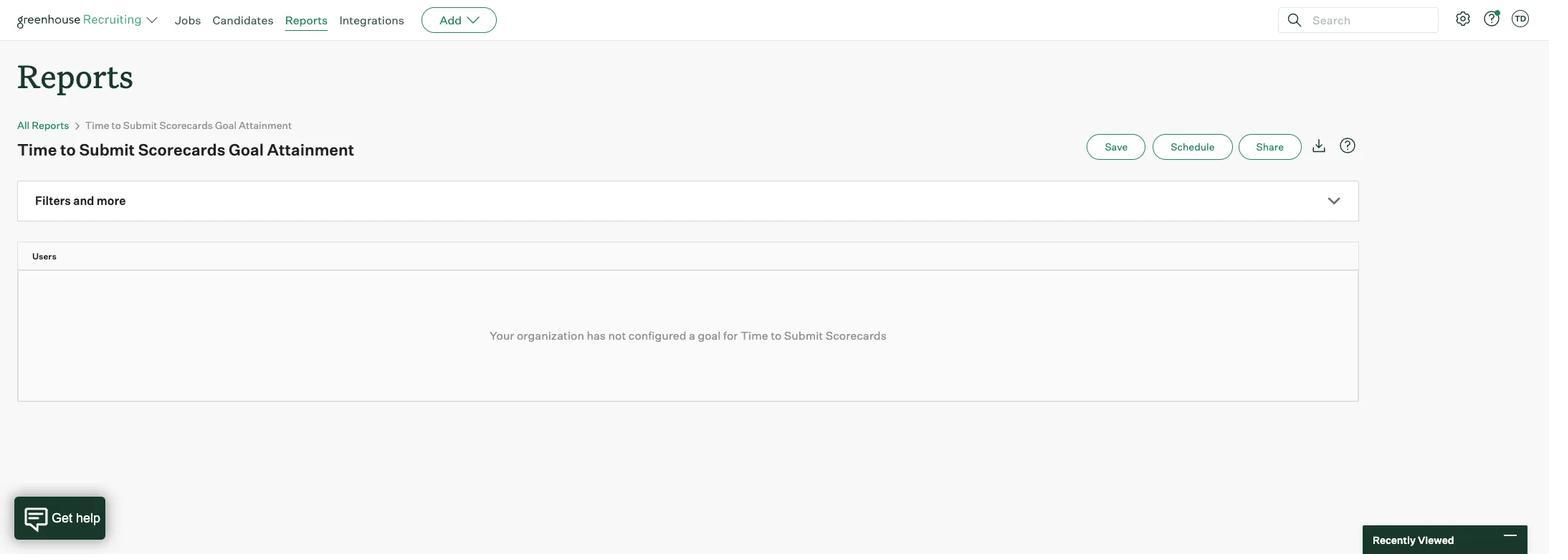 Task type: vqa. For each thing, say whether or not it's contained in the screenshot.
OF for Week of Jul 10
no



Task type: locate. For each thing, give the bounding box(es) containing it.
configure image
[[1455, 10, 1472, 27]]

0 vertical spatial scorecards
[[159, 119, 213, 131]]

2 vertical spatial scorecards
[[826, 328, 887, 343]]

1 vertical spatial attainment
[[267, 140, 354, 159]]

candidates
[[213, 13, 274, 27]]

time right for
[[740, 328, 768, 343]]

2 horizontal spatial time
[[740, 328, 768, 343]]

time down all reports link
[[17, 140, 57, 159]]

2 vertical spatial time
[[740, 328, 768, 343]]

time right all reports
[[85, 119, 109, 131]]

filters and more
[[35, 194, 126, 208]]

schedule
[[1171, 141, 1215, 153]]

attainment
[[239, 119, 292, 131], [267, 140, 354, 159]]

2 horizontal spatial to
[[771, 328, 782, 343]]

schedule button
[[1153, 134, 1233, 160]]

for
[[723, 328, 738, 343]]

0 vertical spatial to
[[111, 119, 121, 131]]

save
[[1105, 141, 1128, 153]]

to
[[111, 119, 121, 131], [60, 140, 76, 159], [771, 328, 782, 343]]

recently
[[1373, 534, 1416, 546]]

goal
[[698, 328, 721, 343]]

0 vertical spatial time to submit scorecards goal attainment
[[85, 119, 292, 131]]

0 horizontal spatial to
[[60, 140, 76, 159]]

reports right candidates
[[285, 13, 328, 27]]

1 horizontal spatial to
[[111, 119, 121, 131]]

organization
[[517, 328, 584, 343]]

share
[[1256, 141, 1284, 153]]

download image
[[1310, 137, 1328, 154]]

time
[[85, 119, 109, 131], [17, 140, 57, 159], [740, 328, 768, 343]]

reports
[[285, 13, 328, 27], [17, 54, 133, 97], [32, 119, 69, 131]]

reports down greenhouse recruiting image
[[17, 54, 133, 97]]

1 horizontal spatial time
[[85, 119, 109, 131]]

0 vertical spatial time
[[85, 119, 109, 131]]

2 vertical spatial reports
[[32, 119, 69, 131]]

reports link
[[285, 13, 328, 27]]

td button
[[1512, 10, 1529, 27]]

add
[[440, 13, 462, 27]]

integrations link
[[339, 13, 404, 27]]

more
[[97, 194, 126, 208]]

2 vertical spatial submit
[[784, 328, 823, 343]]

candidates link
[[213, 13, 274, 27]]

1 vertical spatial time
[[17, 140, 57, 159]]

scorecards
[[159, 119, 213, 131], [138, 140, 225, 159], [826, 328, 887, 343]]

reports right all
[[32, 119, 69, 131]]

2 vertical spatial to
[[771, 328, 782, 343]]

users grid
[[18, 242, 1371, 270]]

time to submit scorecards goal attainment
[[85, 119, 292, 131], [17, 140, 354, 159]]

share button
[[1238, 134, 1302, 160]]

jobs
[[175, 13, 201, 27]]

1 vertical spatial goal
[[229, 140, 264, 159]]

submit
[[123, 119, 157, 131], [79, 140, 135, 159], [784, 328, 823, 343]]

save button
[[1087, 134, 1146, 160]]

goal
[[215, 119, 237, 131], [229, 140, 264, 159]]

integrations
[[339, 13, 404, 27]]

1 vertical spatial scorecards
[[138, 140, 225, 159]]

configured
[[629, 328, 686, 343]]

1 vertical spatial submit
[[79, 140, 135, 159]]

and
[[73, 194, 94, 208]]



Task type: describe. For each thing, give the bounding box(es) containing it.
your organization has not configured a goal for time to submit scorecards
[[490, 328, 887, 343]]

greenhouse recruiting image
[[17, 11, 146, 29]]

save and schedule this report to revisit it! element
[[1087, 134, 1153, 160]]

viewed
[[1418, 534, 1454, 546]]

has
[[587, 328, 606, 343]]

all reports link
[[17, 119, 69, 131]]

time to submit scorecards goal attainment link
[[85, 119, 292, 131]]

users
[[32, 251, 56, 262]]

1 vertical spatial to
[[60, 140, 76, 159]]

a
[[689, 328, 695, 343]]

1 vertical spatial time to submit scorecards goal attainment
[[17, 140, 354, 159]]

0 vertical spatial submit
[[123, 119, 157, 131]]

faq image
[[1339, 137, 1356, 154]]

td
[[1515, 14, 1526, 24]]

1 vertical spatial reports
[[17, 54, 133, 97]]

jobs link
[[175, 13, 201, 27]]

add button
[[422, 7, 497, 33]]

0 vertical spatial goal
[[215, 119, 237, 131]]

Search text field
[[1309, 10, 1425, 30]]

0 vertical spatial attainment
[[239, 119, 292, 131]]

td button
[[1509, 7, 1532, 30]]

your
[[490, 328, 514, 343]]

0 vertical spatial reports
[[285, 13, 328, 27]]

filters
[[35, 194, 71, 208]]

users column header
[[18, 242, 1371, 270]]

all reports
[[17, 119, 69, 131]]

not
[[608, 328, 626, 343]]

recently viewed
[[1373, 534, 1454, 546]]

all
[[17, 119, 30, 131]]

0 horizontal spatial time
[[17, 140, 57, 159]]



